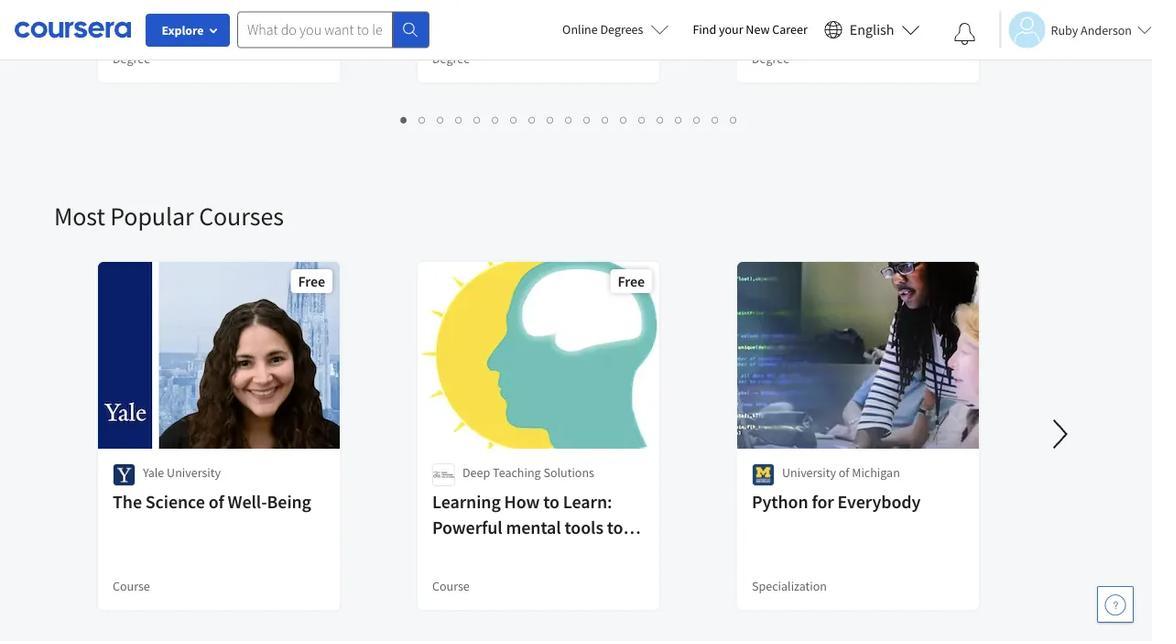 Task type: locate. For each thing, give the bounding box(es) containing it.
1 horizontal spatial a
[[801, 28, 808, 45]]

0 horizontal spatial earn a degree
[[135, 28, 208, 45]]

you
[[470, 542, 499, 565]]

degree
[[171, 28, 208, 45], [810, 28, 847, 45]]

1 vertical spatial of
[[209, 491, 224, 513]]

0 horizontal spatial earn
[[135, 28, 159, 45]]

0 horizontal spatial free
[[298, 272, 325, 290]]

ruby anderson
[[1051, 22, 1132, 38]]

science
[[145, 491, 205, 513]]

0 horizontal spatial of
[[209, 491, 224, 513]]

1 horizontal spatial degree
[[432, 50, 470, 67]]

of up python for everybody
[[839, 464, 850, 481]]

1 horizontal spatial earn a degree
[[774, 28, 847, 45]]

1 horizontal spatial course
[[432, 578, 470, 594]]

0 vertical spatial of
[[839, 464, 850, 481]]

to right how
[[543, 491, 560, 513]]

1 horizontal spatial degree
[[810, 28, 847, 45]]

16
[[676, 110, 690, 127]]

most
[[54, 200, 105, 232]]

0 horizontal spatial degree
[[113, 50, 150, 67]]

1 earn from the left
[[135, 28, 159, 45]]

earn
[[135, 28, 159, 45], [774, 28, 799, 45]]

14
[[639, 110, 654, 127]]

1
[[401, 110, 408, 127]]

11 button
[[578, 108, 599, 129]]

6 button
[[487, 108, 505, 129]]

learning
[[432, 491, 501, 513]]

degree down new
[[752, 50, 790, 67]]

tools
[[565, 516, 604, 539]]

1 horizontal spatial free
[[618, 272, 645, 290]]

popular
[[110, 200, 194, 232]]

course
[[113, 578, 150, 594], [432, 578, 470, 594]]

2 horizontal spatial degree
[[752, 50, 790, 67]]

10 11 12 13 14 15 16 17 18 19
[[566, 110, 745, 127]]

course down "the"
[[113, 578, 150, 594]]

most popular courses
[[54, 200, 284, 232]]

0 horizontal spatial course
[[113, 578, 150, 594]]

university up for
[[782, 464, 836, 481]]

a
[[162, 28, 168, 45], [801, 28, 808, 45]]

to
[[543, 491, 560, 513], [607, 516, 623, 539]]

15 button
[[652, 108, 672, 129]]

well-
[[228, 491, 267, 513]]

ruby anderson button
[[1000, 11, 1152, 48]]

courses
[[199, 200, 284, 232]]

0 horizontal spatial a
[[162, 28, 168, 45]]

learning how to learn: powerful mental tools to help you master tough subjects
[[432, 491, 623, 590]]

deep
[[463, 464, 490, 481]]

list containing 1
[[100, 108, 1039, 129]]

list
[[100, 108, 1039, 129]]

earn a degree
[[135, 28, 208, 45], [774, 28, 847, 45]]

1 button
[[395, 108, 414, 129]]

master
[[503, 542, 557, 565]]

8 button
[[524, 108, 542, 129]]

3
[[437, 110, 445, 127]]

show notifications image
[[954, 23, 976, 45]]

find
[[693, 21, 717, 38]]

new
[[746, 21, 770, 38]]

2 course from the left
[[432, 578, 470, 594]]

degree up 4 button
[[432, 50, 470, 67]]

16 button
[[670, 108, 690, 129]]

python
[[752, 491, 808, 513]]

earn left "explore"
[[135, 28, 159, 45]]

10
[[566, 110, 580, 127]]

2 degree from the left
[[432, 50, 470, 67]]

13 button
[[615, 108, 635, 129]]

1 horizontal spatial university
[[782, 464, 836, 481]]

of left well-
[[209, 491, 224, 513]]

9 button
[[542, 108, 560, 129]]

11
[[584, 110, 599, 127]]

1 vertical spatial to
[[607, 516, 623, 539]]

0 horizontal spatial degree
[[171, 28, 208, 45]]

deep teaching solutions
[[463, 464, 594, 481]]

help center image
[[1105, 594, 1127, 616]]

5 button
[[469, 108, 487, 129]]

the
[[113, 491, 142, 513]]

0 vertical spatial to
[[543, 491, 560, 513]]

0 horizontal spatial university
[[167, 464, 221, 481]]

tough
[[561, 542, 607, 565]]

3 button
[[432, 108, 450, 129]]

michigan
[[852, 464, 900, 481]]

english
[[850, 21, 894, 39]]

17 button
[[688, 108, 709, 129]]

1 course from the left
[[113, 578, 150, 594]]

2
[[419, 110, 426, 127]]

free
[[298, 272, 325, 290], [618, 272, 645, 290]]

earn right new
[[774, 28, 799, 45]]

to right tools
[[607, 516, 623, 539]]

15
[[657, 110, 672, 127]]

for
[[812, 491, 834, 513]]

degree
[[113, 50, 150, 67], [432, 50, 470, 67], [752, 50, 790, 67]]

2 free from the left
[[618, 272, 645, 290]]

university of michigan
[[782, 464, 900, 481]]

1 degree from the left
[[113, 50, 150, 67]]

course down the help at the bottom left of page
[[432, 578, 470, 594]]

university up "the science of well-being"
[[167, 464, 221, 481]]

19
[[731, 110, 745, 127]]

1 horizontal spatial earn
[[774, 28, 799, 45]]

1 university from the left
[[167, 464, 221, 481]]

2 earn from the left
[[774, 28, 799, 45]]

university
[[167, 464, 221, 481], [782, 464, 836, 481]]

1 earn a degree from the left
[[135, 28, 208, 45]]

2 a from the left
[[801, 28, 808, 45]]

explore
[[162, 22, 204, 38]]

18 button
[[707, 108, 727, 129]]

of
[[839, 464, 850, 481], [209, 491, 224, 513]]

yale
[[143, 464, 164, 481]]

how
[[504, 491, 540, 513]]

4 button
[[450, 108, 469, 129]]

None search field
[[237, 11, 430, 48]]

degree down explore dropdown button
[[113, 50, 150, 67]]

1 free from the left
[[298, 272, 325, 290]]



Task type: describe. For each thing, give the bounding box(es) containing it.
python for everybody
[[752, 491, 921, 513]]

teaching
[[493, 464, 541, 481]]

online degrees button
[[548, 9, 684, 49]]

17
[[694, 110, 709, 127]]

1 horizontal spatial to
[[607, 516, 623, 539]]

subjects
[[432, 567, 497, 590]]

yale university image
[[113, 464, 136, 486]]

the science of well-being
[[113, 491, 311, 513]]

10 button
[[560, 108, 580, 129]]

14 button
[[633, 108, 654, 129]]

anderson
[[1081, 22, 1132, 38]]

find your new career link
[[684, 18, 817, 41]]

What do you want to learn? text field
[[237, 11, 393, 48]]

career
[[772, 21, 808, 38]]

2 university from the left
[[782, 464, 836, 481]]

next slide image
[[1039, 412, 1083, 456]]

help
[[432, 542, 467, 565]]

9
[[547, 110, 555, 127]]

most popular courses carousel element
[[54, 145, 1152, 641]]

learn:
[[563, 491, 612, 513]]

1 degree from the left
[[171, 28, 208, 45]]

find your new career
[[693, 21, 808, 38]]

yale university
[[143, 464, 221, 481]]

university of michigan image
[[752, 464, 775, 486]]

explore button
[[146, 14, 230, 47]]

18
[[712, 110, 727, 127]]

3 degree from the left
[[752, 50, 790, 67]]

13
[[621, 110, 635, 127]]

19 button
[[725, 108, 745, 129]]

deep teaching solutions image
[[432, 464, 455, 486]]

course for learning how to learn: powerful mental tools to help you master tough subjects
[[432, 578, 470, 594]]

your
[[719, 21, 743, 38]]

coursera image
[[15, 15, 131, 44]]

free for the science of well-being
[[298, 272, 325, 290]]

online degrees
[[563, 21, 643, 38]]

degrees
[[600, 21, 643, 38]]

1 horizontal spatial of
[[839, 464, 850, 481]]

8
[[529, 110, 536, 127]]

4
[[456, 110, 463, 127]]

1 a from the left
[[162, 28, 168, 45]]

everybody
[[838, 491, 921, 513]]

online
[[563, 21, 598, 38]]

2 degree from the left
[[810, 28, 847, 45]]

5
[[474, 110, 481, 127]]

6
[[492, 110, 500, 127]]

free for learning how to learn: powerful mental tools to help you master tough subjects
[[618, 272, 645, 290]]

solutions
[[544, 464, 594, 481]]

2 earn a degree from the left
[[774, 28, 847, 45]]

12 button
[[597, 108, 617, 129]]

2 button
[[414, 108, 432, 129]]

mental
[[506, 516, 561, 539]]

powerful
[[432, 516, 503, 539]]

course for the science of well-being
[[113, 578, 150, 594]]

being
[[267, 491, 311, 513]]

english button
[[817, 0, 927, 60]]

specialization
[[752, 578, 827, 594]]

7 button
[[505, 108, 524, 129]]

degree link
[[416, 0, 661, 84]]

12
[[602, 110, 617, 127]]

ruby
[[1051, 22, 1078, 38]]

0 horizontal spatial to
[[543, 491, 560, 513]]

7
[[511, 110, 518, 127]]



Task type: vqa. For each thing, say whether or not it's contained in the screenshot.
the Information: We have updated our Terms of Use element
no



